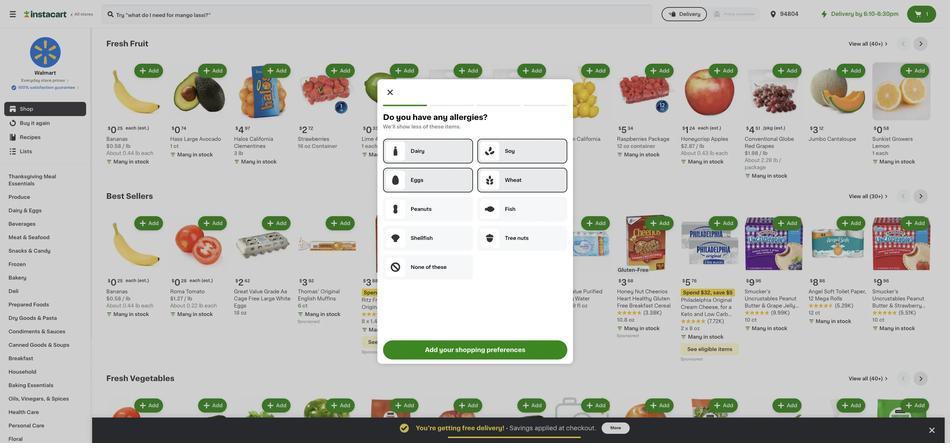 Task type: describe. For each thing, give the bounding box(es) containing it.
oz inside raspberries package 12 oz container
[[624, 144, 630, 149]]

honey
[[617, 290, 634, 295]]

eggs inside dairy & eggs link
[[29, 208, 42, 213]]

x inside great value purified drinking water 40 x 16.9 fl oz
[[562, 304, 565, 309]]

butter for smucker's uncrustables peanut butter & grape jelly sandwich
[[745, 304, 761, 309]]

all for 0
[[863, 41, 868, 46]]

peanut for grape
[[779, 297, 797, 302]]

green seedless grapes bag $1.98 / lb about 2.43 lb / package
[[490, 137, 529, 170]]

x for 3
[[366, 320, 369, 324]]

$ inside the $ 22 18
[[427, 279, 430, 284]]

value for water
[[569, 290, 582, 295]]

1.48
[[371, 320, 381, 324]]

see eligible items for 5
[[688, 348, 733, 352]]

& right meat
[[23, 235, 27, 240]]

$ 5 23 /pkg (est.)
[[427, 126, 467, 134]]

prices
[[52, 79, 65, 83]]

1 vertical spatial breakfast
[[9, 357, 33, 362]]

3 for $ 3 88
[[366, 279, 372, 287]]

of inside do you have any allergies? we'll show less of these items.
[[423, 124, 428, 129]]

2 up cage
[[238, 279, 244, 287]]

view all (40+) for vegetables
[[849, 377, 883, 382]]

frozen
[[9, 262, 26, 267]]

(30+)
[[870, 194, 883, 199]]

$1.98 for red
[[745, 151, 759, 156]]

nut
[[635, 290, 644, 295]]

free inside honey nut cheerios heart healthy gluten free breakfast cereal
[[617, 304, 628, 309]]

keto
[[681, 312, 693, 317]]

$ inside $ 5 76
[[683, 279, 685, 284]]

$0.25 each (estimated) element for 2
[[106, 276, 165, 289]]

0.22
[[187, 304, 198, 309]]

eligible for 3
[[379, 340, 398, 345]]

cheerios
[[645, 290, 668, 295]]

container
[[631, 144, 655, 149]]

$5.23 per package (estimated) element
[[426, 123, 484, 136]]

about inside 'honeycrisp apples $2.87 / lb about 0.43 lb each'
[[681, 151, 696, 156]]

1 vertical spatial of
[[426, 265, 431, 270]]

$0.28 each (estimated) element
[[170, 276, 228, 289]]

1 vertical spatial these
[[432, 265, 447, 270]]

jumbo cantaloupe
[[809, 137, 857, 142]]

22
[[430, 279, 441, 287]]

6:30pm
[[878, 11, 899, 17]]

bakery
[[9, 276, 26, 281]]

1 inside hass large avocado 1 ct
[[170, 144, 172, 149]]

none of these
[[411, 265, 447, 270]]

51
[[756, 127, 760, 131]]

$1.98 for grapes
[[490, 151, 503, 156]]

fresh for fresh vegetables
[[106, 376, 128, 383]]

shopping
[[455, 348, 485, 353]]

harvest
[[436, 137, 456, 142]]

96 for smucker's uncrustables peanut butter & grape jelly sandwich
[[756, 279, 762, 284]]

25 for 2
[[117, 279, 123, 284]]

none
[[411, 265, 424, 270]]

(est.) inside $0.28 each (estimated) element
[[201, 279, 213, 283]]

save for 5
[[713, 291, 725, 296]]

2.43
[[506, 158, 517, 163]]

dry
[[9, 316, 18, 321]]

$ inside $ 4 51
[[746, 127, 749, 131]]

1 inside "lime 42 1 each"
[[362, 144, 364, 149]]

oz right 10.8
[[629, 318, 635, 323]]

5 for $ 5 76
[[685, 279, 691, 287]]

0.44 for 2
[[123, 304, 134, 309]]

items.
[[445, 124, 461, 129]]

dairy for dairy & eggs
[[9, 208, 22, 213]]

1 inside sunkist growers lemon 1 each
[[873, 151, 875, 156]]

angel soft toilet paper, 12 mega rolls
[[809, 290, 867, 302]]

$1.27
[[170, 297, 183, 302]]

& left soups
[[48, 343, 52, 348]]

$ inside $ 1 24
[[683, 127, 685, 131]]

package for conventional globe red grapes $1.98 / lb about 2.28 lb / package
[[745, 165, 766, 170]]

add inside button
[[425, 348, 438, 353]]

hass
[[170, 137, 183, 142]]

recipes
[[20, 135, 41, 140]]

96 for smucker's uncrustables peanut butter & strawberry jam sandwich
[[884, 279, 889, 284]]

0.44 for 4
[[123, 151, 134, 156]]

see eligible items button for 5
[[681, 344, 739, 356]]

bananas for 4
[[106, 137, 128, 142]]

about inside roma tomato $1.27 / lb about 0.22 lb each
[[170, 304, 185, 309]]

$ 4 51
[[746, 126, 760, 134]]

tomato
[[186, 290, 205, 295]]

24
[[690, 127, 695, 131]]

grade
[[264, 290, 279, 295]]

product group containing 22
[[426, 215, 484, 327]]

prepared foods
[[9, 303, 49, 308]]

12 inside angel soft toilet paper, 12 mega rolls
[[809, 297, 814, 302]]

ct for smucker's uncrustables peanut butter & grape jelly sandwich
[[752, 318, 757, 323]]

$ inside the $ 0 74
[[172, 127, 174, 131]]

personal care
[[9, 424, 44, 429]]

$ 9 96 for smucker's uncrustables peanut butter & grape jelly sandwich
[[746, 279, 762, 287]]

honeycrisp apples $2.87 / lb about 0.43 lb each
[[681, 137, 729, 156]]

(40+) for fruit
[[870, 41, 883, 46]]

container
[[312, 144, 337, 149]]

view all (40+) for fruit
[[849, 41, 883, 46]]

roma tomato $1.27 / lb about 0.22 lb each
[[170, 290, 217, 309]]

10 ct for smucker's uncrustables peanut butter & strawberry jam sandwich
[[873, 318, 885, 323]]

10 ct for smucker's uncrustables peanut butter & grape jelly sandwich
[[745, 318, 757, 323]]

view for 0
[[849, 41, 861, 46]]

buy
[[20, 121, 30, 126]]

large inside great value grade aa cage free large white eggs 18 oz
[[261, 297, 275, 302]]

see eligible items button for 3
[[362, 337, 420, 349]]

household link
[[4, 366, 86, 379]]

sellers
[[126, 193, 153, 200]]

savings
[[510, 426, 533, 432]]

$ inside $ 2 72
[[299, 127, 302, 131]]

fruit
[[130, 40, 148, 48]]

everyday store prices
[[21, 79, 65, 83]]

original for muffins
[[321, 290, 340, 295]]

10 for smucker's uncrustables peanut butter & grape jelly sandwich
[[745, 318, 751, 323]]

5 for $ 5 23 /pkg (est.)
[[430, 126, 436, 134]]

16
[[298, 144, 303, 149]]

goods for canned
[[30, 343, 47, 348]]

allergies?
[[450, 114, 488, 121]]

globe
[[779, 137, 794, 142]]

baking essentials link
[[4, 379, 86, 393]]

ct for smucker's uncrustables peanut butter & strawberry jam sandwich
[[880, 318, 885, 323]]

each inside 'honeycrisp apples $2.87 / lb about 0.43 lb each'
[[716, 151, 728, 156]]

smucker's for smucker's uncrustables peanut butter & strawberry jam sandwich
[[873, 290, 899, 295]]

delivery button
[[662, 7, 707, 21]]

each inside sunkist growers lemon 1 each
[[876, 151, 889, 156]]

for
[[721, 305, 728, 310]]

smucker's for smucker's uncrustables peanut butter & grape jelly sandwich
[[745, 290, 771, 295]]

& inside smucker's uncrustables peanut butter & grape jelly sandwich
[[762, 304, 766, 309]]

spend for 3
[[364, 291, 380, 296]]

$ inside "$ 0 33"
[[363, 127, 366, 131]]

premium california lemons 2 lb bag
[[553, 137, 601, 156]]

1 vertical spatial essentials
[[27, 384, 53, 389]]

see eligible items for 3
[[368, 340, 413, 345]]

9 for smucker's uncrustables peanut butter & grape jelly sandwich
[[749, 279, 755, 287]]

breakfast inside honey nut cheerios heart healthy gluten free breakfast cereal
[[630, 304, 653, 309]]

paper,
[[851, 290, 867, 295]]

$3.92 element
[[553, 123, 612, 136]]

cereal
[[655, 304, 671, 309]]

0 horizontal spatial 8
[[362, 320, 365, 324]]

(est.) inside '$1.24 each (estimated)' element
[[710, 126, 722, 131]]

0 for 74
[[174, 126, 180, 134]]

$0.58 for 2
[[106, 297, 121, 302]]

bananas for 2
[[106, 290, 128, 295]]

jelly
[[784, 304, 796, 309]]

$ 1 24
[[683, 126, 695, 134]]

$ inside $ 3 68
[[619, 279, 622, 284]]

sponsored badge image down the 2 x 8 oz
[[681, 358, 703, 362]]

92
[[308, 279, 314, 284]]

delivery!
[[477, 426, 505, 432]]

seedless inside sun harvest seedless red grapes $2.18 / lb about 2.4 lb / package
[[457, 137, 480, 142]]

treatment tracker modal dialog
[[92, 418, 945, 444]]

$ 8 86
[[810, 279, 825, 287]]

package inside sun harvest seedless red grapes $2.18 / lb about 2.4 lb / package
[[460, 158, 482, 163]]

$5.63 element
[[553, 276, 612, 289]]

sponsored badge image down 10.8 oz
[[617, 335, 639, 339]]

& left spices
[[46, 397, 50, 402]]

$ inside the $ 5 34
[[619, 127, 622, 131]]

each inside "lime 42 1 each"
[[365, 144, 378, 149]]

34
[[628, 127, 634, 131]]

stacks
[[388, 298, 404, 303]]

grapes inside green seedless grapes bag $1.98 / lb about 2.43 lb / package
[[490, 144, 508, 149]]

buy it again
[[20, 121, 50, 126]]

grapes inside sun harvest seedless red grapes $2.18 / lb about 2.4 lb / package
[[437, 144, 455, 149]]

delivery for delivery
[[679, 12, 701, 17]]

10 for smucker's uncrustables peanut butter & strawberry jam sandwich
[[873, 318, 878, 323]]

heart
[[617, 297, 631, 302]]

94804
[[780, 11, 799, 17]]

item carousel region containing fresh vegetables
[[106, 372, 931, 444]]

2 x 8 oz
[[681, 327, 700, 332]]

6:10-
[[864, 11, 878, 17]]

(5.29k)
[[835, 304, 854, 309]]

28
[[181, 279, 187, 284]]

a
[[729, 305, 732, 310]]

sun
[[426, 137, 435, 142]]

$ 2 72
[[299, 126, 313, 134]]

/ inside roma tomato $1.27 / lb about 0.22 lb each
[[184, 297, 186, 302]]

oz right 1.48
[[382, 320, 388, 324]]

5 for $ 5 34
[[622, 126, 627, 134]]

/pkg inside $ 5 23 /pkg (est.)
[[445, 126, 454, 131]]

bananas $0.58 / lb about 0.44 lb each for 2
[[106, 290, 154, 309]]

cantaloupe
[[828, 137, 857, 142]]

25 for 4
[[117, 127, 123, 131]]

meat & seafood link
[[4, 231, 86, 245]]

all stores
[[74, 12, 93, 16]]

ct inside hass large avocado 1 ct
[[174, 144, 179, 149]]

butter for smucker's uncrustables peanut butter & strawberry jam sandwich
[[873, 304, 888, 309]]

& left candy
[[28, 249, 32, 254]]

package
[[649, 137, 670, 142]]

$ 5 76
[[683, 279, 697, 287]]

you're getting free delivery!
[[416, 426, 505, 432]]

72
[[308, 127, 313, 131]]

2 vertical spatial 8
[[690, 327, 693, 332]]

rolls
[[831, 297, 843, 302]]

more
[[611, 427, 621, 431]]

preferences
[[487, 348, 525, 353]]

view all (40+) button for fresh fruit
[[846, 37, 891, 51]]

about inside green seedless grapes bag $1.98 / lb about 2.43 lb / package
[[490, 158, 505, 163]]

lb inside halos california clementines 3 lb
[[239, 151, 243, 156]]

sponsored badge image down 8 x 1.48 oz
[[362, 351, 383, 355]]

$2.18
[[426, 151, 439, 156]]

68
[[628, 279, 634, 284]]

3 all from the top
[[863, 377, 868, 382]]

fish
[[505, 207, 516, 212]]

california for halos california clementines 3 lb
[[250, 137, 273, 142]]

(est.) inside $4.51 per package (estimated) element
[[774, 126, 786, 131]]

0 vertical spatial 8
[[813, 279, 819, 287]]

strawberry
[[895, 304, 922, 309]]

health care
[[9, 411, 39, 415]]

$ inside $ 0 58
[[874, 127, 877, 131]]

& inside smucker's uncrustables peanut butter & strawberry jam sandwich
[[890, 304, 894, 309]]

see for 5
[[688, 348, 697, 352]]

eggs inside add your shopping preferences element
[[411, 178, 423, 183]]

peanut for strawberry
[[907, 297, 925, 302]]

x for 5
[[685, 327, 688, 332]]

view for 9
[[849, 194, 861, 199]]

& left pasta
[[37, 316, 41, 321]]

jam
[[873, 311, 884, 316]]

2 down 'lifestyle'
[[681, 327, 684, 332]]

$ inside '$ 2 42'
[[236, 279, 238, 284]]



Task type: locate. For each thing, give the bounding box(es) containing it.
2 horizontal spatial free
[[638, 268, 649, 273]]

1 horizontal spatial /pkg
[[763, 126, 773, 131]]

eggs down produce link
[[29, 208, 42, 213]]

2 96 from the left
[[884, 279, 889, 284]]

1 seedless from the left
[[506, 137, 529, 142]]

0 horizontal spatial red
[[426, 144, 436, 149]]

8 down 'lifestyle'
[[690, 327, 693, 332]]

$1.98 inside conventional globe red grapes $1.98 / lb about 2.28 lb / package
[[745, 151, 759, 156]]

$ 9 96
[[746, 279, 762, 287], [874, 279, 889, 287]]

1 grapes from the left
[[490, 144, 508, 149]]

& up beverages
[[24, 208, 28, 213]]

great value grade aa cage free large white eggs 18 oz
[[234, 290, 291, 316]]

/ inside 'honeycrisp apples $2.87 / lb about 0.43 lb each'
[[696, 144, 699, 149]]

you're
[[416, 426, 436, 432]]

1 0.44 from the top
[[123, 151, 134, 156]]

1 horizontal spatial package
[[490, 165, 511, 170]]

1 horizontal spatial each (est.)
[[698, 126, 722, 131]]

$ inside $ 0 28
[[172, 279, 174, 284]]

great for great value grade aa cage free large white eggs 18 oz
[[234, 290, 248, 295]]

red down conventional
[[745, 144, 755, 149]]

4 for $ 4 97
[[238, 126, 244, 134]]

eggs down cage
[[234, 304, 247, 309]]

0 horizontal spatial free
[[249, 297, 260, 302]]

1 horizontal spatial red
[[745, 144, 755, 149]]

2 $0.58 from the top
[[106, 297, 121, 302]]

2 save from the left
[[713, 291, 725, 296]]

1 horizontal spatial 18
[[441, 279, 446, 284]]

1 horizontal spatial $1.98
[[745, 151, 759, 156]]

1 item carousel region from the top
[[106, 37, 931, 184]]

oz inside great value grade aa cage free large white eggs 18 oz
[[241, 311, 247, 316]]

0 vertical spatial see
[[368, 340, 378, 345]]

you
[[396, 114, 411, 121]]

california down $3.92 element
[[577, 137, 601, 142]]

94804 button
[[769, 4, 812, 24]]

2 left 72
[[302, 126, 308, 134]]

10 down jam
[[873, 318, 878, 323]]

0 vertical spatial $ 0 25 each (est.)
[[108, 126, 149, 134]]

1 horizontal spatial uncrustables
[[873, 297, 906, 302]]

1 vertical spatial 18
[[234, 311, 240, 316]]

0 for 28
[[174, 279, 180, 287]]

2 grapes from the left
[[437, 144, 455, 149]]

3
[[813, 126, 819, 134], [234, 151, 237, 156], [302, 279, 308, 287], [366, 279, 372, 287], [622, 279, 627, 287]]

(est.) inside $ 5 23 /pkg (est.)
[[455, 126, 467, 131]]

ct down hass
[[174, 144, 179, 149]]

74
[[181, 127, 186, 131]]

dairy & eggs
[[9, 208, 42, 213]]

best sellers
[[106, 193, 153, 200]]

1 save from the left
[[394, 291, 406, 296]]

1 $ 0 25 each (est.) from the top
[[108, 126, 149, 134]]

0 horizontal spatial peanut
[[779, 297, 797, 302]]

eligible for 5
[[699, 348, 717, 352]]

2 all from the top
[[863, 194, 869, 199]]

halos
[[234, 137, 248, 142]]

satisfaction
[[30, 86, 54, 90]]

42 inside '$ 2 42'
[[244, 279, 250, 284]]

frozen link
[[4, 258, 86, 272]]

(40+) for vegetables
[[870, 377, 883, 382]]

uncrustables up grape
[[745, 297, 778, 302]]

ct down smucker's uncrustables peanut butter & grape jelly sandwich
[[752, 318, 757, 323]]

red down sun
[[426, 144, 436, 149]]

None search field
[[101, 4, 653, 24]]

1 horizontal spatial value
[[569, 290, 582, 295]]

we'll
[[383, 124, 395, 129]]

0 horizontal spatial eggs
[[29, 208, 42, 213]]

growers
[[892, 137, 913, 142]]

all
[[74, 12, 79, 16]]

1 vertical spatial see
[[688, 348, 697, 352]]

$0.25 each (estimated) element for 4
[[106, 123, 165, 136]]

original for cheese,
[[713, 298, 732, 303]]

1 value from the left
[[249, 290, 263, 295]]

2
[[302, 126, 308, 134], [553, 151, 557, 156], [238, 279, 244, 287], [681, 327, 684, 332]]

0 horizontal spatial 18
[[234, 311, 240, 316]]

sandwich
[[745, 311, 769, 316], [885, 311, 909, 316]]

original up muffins
[[321, 290, 340, 295]]

2 bananas from the top
[[106, 290, 128, 295]]

seedless inside green seedless grapes bag $1.98 / lb about 2.43 lb / package
[[506, 137, 529, 142]]

sponsored badge image down 6
[[298, 320, 319, 324]]

0 vertical spatial see eligible items
[[368, 340, 413, 345]]

0 horizontal spatial eligible
[[379, 340, 398, 345]]

2 peanut from the left
[[907, 297, 925, 302]]

view all (30+)
[[849, 194, 883, 199]]

2.4
[[442, 158, 450, 163]]

floral link
[[4, 433, 86, 444]]

smucker's inside smucker's uncrustables peanut butter & grape jelly sandwich
[[745, 290, 771, 295]]

2 $1.98 from the left
[[745, 151, 759, 156]]

x down 'lifestyle'
[[685, 327, 688, 332]]

red inside sun harvest seedless red grapes $2.18 / lb about 2.4 lb / package
[[426, 144, 436, 149]]

2 uncrustables from the left
[[873, 297, 906, 302]]

42 inside "lime 42 1 each"
[[375, 137, 382, 142]]

original inside ritz fresh stacks original crackers
[[362, 305, 381, 310]]

see eligible items button down "(7.72k)" at the bottom right of page
[[681, 344, 739, 356]]

sandwich inside smucker's uncrustables peanut butter & strawberry jam sandwich
[[885, 311, 909, 316]]

2 bananas $0.58 / lb about 0.44 lb each from the top
[[106, 290, 154, 309]]

each (est.) for 0
[[190, 279, 213, 283]]

package right 2.4
[[460, 158, 482, 163]]

delivery by 6:10-6:30pm
[[832, 11, 899, 17]]

$ inside $ 3 92
[[299, 279, 302, 284]]

gluten-free
[[618, 268, 649, 273]]

x right 40
[[562, 304, 565, 309]]

1 vertical spatial original
[[713, 298, 732, 303]]

40
[[553, 304, 560, 309]]

fresh left vegetables
[[106, 376, 128, 383]]

3 for $ 3 68
[[622, 279, 627, 287]]

at
[[559, 426, 565, 432]]

fresh fruit
[[106, 40, 148, 48]]

original down ritz
[[362, 305, 381, 310]]

sandwich for grape
[[745, 311, 769, 316]]

1 view all (40+) from the top
[[849, 41, 883, 46]]

more button
[[602, 423, 630, 435]]

$1.98 left soy
[[490, 151, 503, 156]]

1 horizontal spatial dairy
[[411, 149, 424, 154]]

1 horizontal spatial free
[[617, 304, 628, 309]]

each (est.) up 'tomato'
[[190, 279, 213, 283]]

& left grape
[[762, 304, 766, 309]]

5 left 23
[[430, 126, 436, 134]]

0 for 58
[[877, 126, 883, 134]]

3 left 68
[[622, 279, 627, 287]]

meat
[[9, 235, 22, 240]]

dairy left $2.18
[[411, 149, 424, 154]]

$ 9 96 for smucker's uncrustables peanut butter & strawberry jam sandwich
[[874, 279, 889, 287]]

save up stacks
[[394, 291, 406, 296]]

2 (40+) from the top
[[870, 377, 883, 382]]

0 vertical spatial all
[[863, 41, 868, 46]]

fresh left fruit
[[106, 40, 128, 48]]

1 sandwich from the left
[[745, 311, 769, 316]]

1 all from the top
[[863, 41, 868, 46]]

0 horizontal spatial items
[[399, 340, 413, 345]]

each (est.) inside $0.28 each (estimated) element
[[190, 279, 213, 283]]

goods down condiments & sauces
[[30, 343, 47, 348]]

add your shopping preferences element
[[377, 79, 573, 364]]

4 left 97
[[238, 126, 244, 134]]

2 $5 from the left
[[726, 291, 733, 296]]

& left strawberry
[[890, 304, 894, 309]]

42 up cage
[[244, 279, 250, 284]]

18 inside the $ 22 18
[[441, 279, 446, 284]]

these down "any"
[[429, 124, 444, 129]]

main content containing 0
[[92, 28, 945, 444]]

package inside green seedless grapes bag $1.98 / lb about 2.43 lb / package
[[490, 165, 511, 170]]

1 vertical spatial dairy
[[9, 208, 22, 213]]

2 california from the left
[[577, 137, 601, 142]]

12 inside raspberries package 12 oz container
[[617, 144, 623, 149]]

1 10 ct from the left
[[745, 318, 757, 323]]

see down the 2 x 8 oz
[[688, 348, 697, 352]]

lemons
[[553, 144, 573, 149]]

96 up smucker's uncrustables peanut butter & grape jelly sandwich
[[756, 279, 762, 284]]

oz down raspberries
[[624, 144, 630, 149]]

bananas
[[106, 137, 128, 142], [106, 290, 128, 295]]

bananas $0.58 / lb about 0.44 lb each for 4
[[106, 137, 154, 156]]

$ 0 74
[[172, 126, 186, 134]]

great inside great value purified drinking water 40 x 16.9 fl oz
[[553, 290, 567, 295]]

package down 2.43
[[490, 165, 511, 170]]

service type group
[[662, 7, 761, 21]]

$ 0 33
[[363, 126, 378, 134]]

1 uncrustables from the left
[[745, 297, 778, 302]]

2 0.44 from the top
[[123, 304, 134, 309]]

breakfast down healthy at the bottom right
[[630, 304, 653, 309]]

package down '2.28'
[[745, 165, 766, 170]]

/pkg inside $4.51 per package (estimated) element
[[763, 126, 773, 131]]

(3.38k)
[[644, 311, 662, 316]]

add your shopping preferences
[[425, 348, 525, 353]]

uncrustables for grape
[[745, 297, 778, 302]]

butter inside smucker's uncrustables peanut butter & grape jelly sandwich
[[745, 304, 761, 309]]

items for 5
[[718, 348, 733, 352]]

raspberries package 12 oz container
[[617, 137, 670, 149]]

spend up ritz
[[364, 291, 380, 296]]

2 /pkg from the left
[[763, 126, 773, 131]]

0 vertical spatial 0.44
[[123, 151, 134, 156]]

1 horizontal spatial california
[[577, 137, 601, 142]]

$4.51 per package (estimated) element
[[745, 123, 803, 136]]

oz inside great value purified drinking water 40 x 16.9 fl oz
[[582, 304, 588, 309]]

1 vertical spatial view all (40+)
[[849, 377, 883, 382]]

save
[[394, 291, 406, 296], [713, 291, 725, 296]]

5 left '76'
[[685, 279, 691, 287]]

grapes inside conventional globe red grapes $1.98 / lb about 2.28 lb / package
[[756, 144, 774, 149]]

1 $0.58 from the top
[[106, 144, 121, 149]]

1 horizontal spatial $5
[[726, 291, 733, 296]]

2 item carousel region from the top
[[106, 190, 931, 367]]

1 vertical spatial see eligible items
[[688, 348, 733, 352]]

2 vertical spatial all
[[863, 377, 868, 382]]

2 $ 9 96 from the left
[[874, 279, 889, 287]]

butter inside smucker's uncrustables peanut butter & strawberry jam sandwich
[[873, 304, 888, 309]]

stock
[[199, 152, 213, 157], [390, 152, 404, 157], [646, 152, 660, 157], [135, 160, 149, 165], [263, 160, 277, 165], [710, 160, 724, 165], [901, 160, 915, 165], [454, 167, 468, 172], [518, 174, 532, 179], [773, 174, 788, 179], [135, 312, 149, 317], [199, 312, 213, 317], [326, 312, 341, 317], [837, 320, 852, 324], [646, 327, 660, 332], [773, 327, 788, 332], [901, 327, 915, 332], [390, 328, 404, 333], [710, 335, 724, 340]]

3 up jumbo
[[813, 126, 819, 134]]

0 vertical spatial items
[[399, 340, 413, 345]]

product group containing 1
[[681, 62, 739, 167]]

0.44
[[123, 151, 134, 156], [123, 304, 134, 309]]

large inside hass large avocado 1 ct
[[184, 137, 198, 142]]

1 (40+) from the top
[[870, 41, 883, 46]]

eligible down 1.48
[[379, 340, 398, 345]]

free right cage
[[249, 297, 260, 302]]

& left sauces
[[41, 330, 45, 335]]

0 horizontal spatial seedless
[[457, 137, 480, 142]]

ct down jam
[[880, 318, 885, 323]]

1 butter from the left
[[745, 304, 761, 309]]

1 horizontal spatial 5
[[622, 126, 627, 134]]

grapes down green
[[490, 144, 508, 149]]

tree nuts
[[505, 236, 529, 241]]

1 vertical spatial care
[[32, 424, 44, 429]]

0 vertical spatial free
[[638, 268, 649, 273]]

$ 0 25 each (est.) for 2
[[108, 279, 149, 287]]

9 up smucker's uncrustables peanut butter & strawberry jam sandwich at the bottom of the page
[[877, 279, 883, 287]]

health care link
[[4, 406, 86, 420]]

fresh inside ritz fresh stacks original crackers
[[373, 298, 386, 303]]

3 for $ 3 12
[[813, 126, 819, 134]]

0 vertical spatial (40+)
[[870, 41, 883, 46]]

1 25 from the top
[[117, 127, 123, 131]]

9 up smucker's uncrustables peanut butter & grape jelly sandwich
[[749, 279, 755, 287]]

1 spend from the left
[[364, 291, 380, 296]]

item carousel region
[[106, 37, 931, 184], [106, 190, 931, 367], [106, 372, 931, 444]]

0 vertical spatial large
[[184, 137, 198, 142]]

12 inside $ 3 12
[[819, 127, 824, 131]]

18 down cage
[[234, 311, 240, 316]]

2 vertical spatial x
[[685, 327, 688, 332]]

2 vertical spatial eggs
[[234, 304, 247, 309]]

18 inside great value grade aa cage free large white eggs 18 oz
[[234, 311, 240, 316]]

1 horizontal spatial 96
[[884, 279, 889, 284]]

ct for angel soft toilet paper, 12 mega rolls
[[815, 311, 821, 316]]

peanut up jelly
[[779, 297, 797, 302]]

88
[[372, 279, 378, 284]]

0 vertical spatial eligible
[[379, 340, 398, 345]]

1 horizontal spatial save
[[713, 291, 725, 296]]

eligible
[[379, 340, 398, 345], [699, 348, 717, 352]]

package inside conventional globe red grapes $1.98 / lb about 2.28 lb / package
[[745, 165, 766, 170]]

1 horizontal spatial see eligible items
[[688, 348, 733, 352]]

0 horizontal spatial see eligible items button
[[362, 337, 420, 349]]

4 for $ 4 51
[[749, 126, 755, 134]]

oz right fl
[[582, 304, 588, 309]]

great inside great value grade aa cage free large white eggs 18 oz
[[234, 290, 248, 295]]

3 left 92 on the left bottom of page
[[302, 279, 308, 287]]

spend up philadelphia
[[683, 291, 700, 296]]

1 vertical spatial view
[[849, 194, 861, 199]]

$ inside $ 3 88
[[363, 279, 366, 284]]

2 view all (40+) from the top
[[849, 377, 883, 382]]

smucker's inside smucker's uncrustables peanut butter & strawberry jam sandwich
[[873, 290, 899, 295]]

spend for 5
[[683, 291, 700, 296]]

of right less
[[423, 124, 428, 129]]

care for personal care
[[32, 424, 44, 429]]

main content
[[92, 28, 945, 444]]

fresh
[[106, 40, 128, 48], [373, 298, 386, 303], [106, 376, 128, 383]]

0 horizontal spatial grapes
[[437, 144, 455, 149]]

1 red from the left
[[426, 144, 436, 149]]

spend $32, save $5
[[683, 291, 733, 296]]

save right $32, on the right
[[713, 291, 725, 296]]

1 horizontal spatial 9
[[877, 279, 883, 287]]

peanut inside smucker's uncrustables peanut butter & grape jelly sandwich
[[779, 297, 797, 302]]

1 $5 from the left
[[407, 291, 414, 296]]

1 /pkg from the left
[[445, 126, 454, 131]]

product group
[[106, 62, 165, 167], [170, 62, 228, 160], [234, 62, 292, 167], [298, 62, 356, 150], [362, 62, 420, 160], [426, 62, 484, 174], [490, 62, 548, 181], [553, 62, 612, 157], [617, 62, 675, 160], [681, 62, 739, 167], [745, 62, 803, 181], [809, 62, 867, 143], [873, 62, 931, 167], [106, 215, 165, 320], [170, 215, 228, 320], [234, 215, 292, 317], [298, 215, 356, 326], [362, 215, 420, 357], [426, 215, 484, 327], [490, 215, 548, 320], [553, 215, 612, 310], [617, 215, 675, 340], [681, 215, 739, 364], [745, 215, 803, 334], [809, 215, 867, 327], [873, 215, 931, 334], [106, 398, 165, 444], [170, 398, 228, 444], [234, 398, 292, 444], [298, 398, 356, 444], [362, 398, 420, 444], [426, 398, 484, 444], [490, 398, 548, 444], [553, 398, 612, 444], [617, 398, 675, 444], [681, 398, 739, 444], [745, 398, 803, 444], [809, 398, 867, 444], [873, 398, 931, 444]]

personal
[[9, 424, 31, 429]]

0 vertical spatial x
[[562, 304, 565, 309]]

1 inside button
[[926, 12, 929, 17]]

instacart logo image
[[24, 10, 67, 18]]

0 horizontal spatial $ 9 96
[[746, 279, 762, 287]]

0 vertical spatial view all (40+) button
[[846, 37, 891, 51]]

2 horizontal spatial 8
[[813, 279, 819, 287]]

oz down cage
[[241, 311, 247, 316]]

1 california from the left
[[250, 137, 273, 142]]

2 spend from the left
[[683, 291, 700, 296]]

0 horizontal spatial 10 ct
[[745, 318, 757, 323]]

view all (40+) button for fresh vegetables
[[846, 372, 891, 387]]

$ 3 68
[[619, 279, 634, 287]]

10 ct down smucker's uncrustables peanut butter & grape jelly sandwich
[[745, 318, 757, 323]]

$ inside $ 4 97
[[236, 127, 238, 131]]

uncrustables for strawberry
[[873, 297, 906, 302]]

2 vertical spatial view
[[849, 377, 861, 382]]

ct inside thomas' original english muffins 6 ct
[[303, 304, 308, 309]]

lb inside premium california lemons 2 lb bag
[[558, 151, 563, 156]]

eligible down the 2 x 8 oz
[[699, 348, 717, 352]]

2 butter from the left
[[873, 304, 888, 309]]

view inside popup button
[[849, 194, 861, 199]]

&
[[24, 208, 28, 213], [23, 235, 27, 240], [28, 249, 32, 254], [762, 304, 766, 309], [890, 304, 894, 309], [37, 316, 41, 321], [41, 330, 45, 335], [48, 343, 52, 348], [46, 397, 50, 402]]

8 left 1.48
[[362, 320, 365, 324]]

$0.58 for 4
[[106, 144, 121, 149]]

2 horizontal spatial package
[[745, 165, 766, 170]]

cage
[[234, 297, 247, 302]]

1 $ 9 96 from the left
[[746, 279, 762, 287]]

2 10 ct from the left
[[873, 318, 885, 323]]

drinking
[[553, 297, 574, 302]]

uncrustables inside smucker's uncrustables peanut butter & strawberry jam sandwich
[[873, 297, 906, 302]]

each (est.) inside '$1.24 each (estimated)' element
[[698, 126, 722, 131]]

delivery inside button
[[679, 12, 701, 17]]

0 vertical spatial breakfast
[[630, 304, 653, 309]]

0 horizontal spatial great
[[234, 290, 248, 295]]

all inside popup button
[[863, 194, 869, 199]]

1 horizontal spatial large
[[261, 297, 275, 302]]

smucker's uncrustables peanut butter & strawberry jam sandwich
[[873, 290, 925, 316]]

2 $0.25 each (estimated) element from the top
[[106, 276, 165, 289]]

1 horizontal spatial breakfast
[[630, 304, 653, 309]]

about inside sun harvest seedless red grapes $2.18 / lb about 2.4 lb / package
[[426, 158, 441, 163]]

goods for dry
[[19, 316, 36, 321]]

save for 3
[[394, 291, 406, 296]]

wheat
[[505, 178, 522, 183]]

sponsored badge image
[[298, 320, 319, 324], [617, 335, 639, 339], [362, 351, 383, 355], [681, 358, 703, 362]]

$5 for 3
[[407, 291, 414, 296]]

fl
[[577, 304, 581, 309]]

uncrustables inside smucker's uncrustables peanut butter & grape jelly sandwich
[[745, 297, 778, 302]]

meat & seafood
[[9, 235, 50, 240]]

$1.24 each (estimated) element
[[681, 123, 739, 136]]

$ 9 96 up smucker's uncrustables peanut butter & grape jelly sandwich
[[746, 279, 762, 287]]

sandwich for strawberry
[[885, 311, 909, 316]]

store
[[41, 79, 51, 83]]

1 10 from the left
[[745, 318, 751, 323]]

0 vertical spatial original
[[321, 290, 340, 295]]

deli link
[[4, 285, 86, 299]]

2 10 from the left
[[873, 318, 878, 323]]

$5 for 5
[[726, 291, 733, 296]]

dairy down produce
[[9, 208, 22, 213]]

3 item carousel region from the top
[[106, 372, 931, 444]]

1 peanut from the left
[[779, 297, 797, 302]]

roma
[[170, 290, 185, 295]]

clementines
[[234, 144, 266, 149]]

0 vertical spatial each (est.)
[[698, 126, 722, 131]]

see eligible items down "(7.72k)" at the bottom right of page
[[688, 348, 733, 352]]

0 horizontal spatial 9
[[749, 279, 755, 287]]

gluten
[[653, 297, 670, 302]]

0 horizontal spatial x
[[366, 320, 369, 324]]

5 left 34
[[622, 126, 627, 134]]

10 down smucker's uncrustables peanut butter & grape jelly sandwich
[[745, 318, 751, 323]]

1 view from the top
[[849, 41, 861, 46]]

2 horizontal spatial 5
[[685, 279, 691, 287]]

peanut up strawberry
[[907, 297, 925, 302]]

oz inside the strawberries 16 oz container
[[305, 144, 311, 149]]

$ 0 28
[[172, 279, 187, 287]]

9 for smucker's uncrustables peanut butter & strawberry jam sandwich
[[877, 279, 883, 287]]

package for green seedless grapes bag $1.98 / lb about 2.43 lb / package
[[490, 165, 511, 170]]

fresh vegetables
[[106, 376, 174, 383]]

care for health care
[[27, 411, 39, 415]]

california up clementines
[[250, 137, 273, 142]]

$ inside "$ 8 86"
[[810, 279, 813, 284]]

goods down prepared foods
[[19, 316, 36, 321]]

fresh for fresh fruit
[[106, 40, 128, 48]]

each inside roma tomato $1.27 / lb about 0.22 lb each
[[205, 304, 217, 309]]

1 $0.25 each (estimated) element from the top
[[106, 123, 165, 136]]

all
[[863, 41, 868, 46], [863, 194, 869, 199], [863, 377, 868, 382]]

0 vertical spatial eggs
[[411, 178, 423, 183]]

0.43
[[698, 151, 709, 156]]

product group containing 8
[[809, 215, 867, 327]]

0 vertical spatial goods
[[19, 316, 36, 321]]

all for 9
[[863, 194, 869, 199]]

2 $ 0 25 each (est.) from the top
[[108, 279, 149, 287]]

original inside thomas' original english muffins 6 ct
[[321, 290, 340, 295]]

1 view all (40+) button from the top
[[846, 37, 891, 51]]

prepared foods link
[[4, 299, 86, 312]]

1 vertical spatial 42
[[244, 279, 250, 284]]

0 vertical spatial care
[[27, 411, 39, 415]]

$ 2 42
[[236, 279, 250, 287]]

candy
[[34, 249, 51, 254]]

any
[[433, 114, 448, 121]]

eggs up the peanuts
[[411, 178, 423, 183]]

shop link
[[4, 102, 86, 116]]

1 horizontal spatial see
[[688, 348, 697, 352]]

baking essentials
[[9, 384, 53, 389]]

1 9 from the left
[[749, 279, 755, 287]]

18 right 22
[[441, 279, 446, 284]]

value inside great value purified drinking water 40 x 16.9 fl oz
[[569, 290, 582, 295]]

1 great from the left
[[234, 290, 248, 295]]

1 horizontal spatial butter
[[873, 304, 888, 309]]

2 sandwich from the left
[[885, 311, 909, 316]]

2 red from the left
[[745, 144, 755, 149]]

0 horizontal spatial butter
[[745, 304, 761, 309]]

8 x 1.48 oz
[[362, 320, 388, 324]]

butter left grape
[[745, 304, 761, 309]]

about inside conventional globe red grapes $1.98 / lb about 2.28 lb / package
[[745, 158, 760, 163]]

1 bananas $0.58 / lb about 0.44 lb each from the top
[[106, 137, 154, 156]]

smucker's
[[745, 290, 771, 295], [873, 290, 899, 295]]

2 4 from the left
[[749, 126, 755, 134]]

100% satisfaction guarantee button
[[11, 84, 79, 91]]

ct down the mega at the right bottom
[[815, 311, 821, 316]]

butter up jam
[[873, 304, 888, 309]]

delivery for delivery by 6:10-6:30pm
[[832, 11, 854, 17]]

care up floral link
[[32, 424, 44, 429]]

58
[[884, 127, 889, 131]]

see for 3
[[368, 340, 378, 345]]

peanut inside smucker's uncrustables peanut butter & strawberry jam sandwich
[[907, 297, 925, 302]]

3 grapes from the left
[[756, 144, 774, 149]]

1 4 from the left
[[238, 126, 244, 134]]

snacks & candy link
[[4, 245, 86, 258]]

/pkg right 23
[[445, 126, 454, 131]]

$1.98 inside green seedless grapes bag $1.98 / lb about 2.43 lb / package
[[490, 151, 503, 156]]

0 for 33
[[366, 126, 372, 134]]

$ inside $ 3 12
[[810, 127, 813, 131]]

care down vinegars,
[[27, 411, 39, 415]]

2 25 from the top
[[117, 279, 123, 284]]

snacks
[[9, 249, 27, 254]]

1 horizontal spatial 8
[[690, 327, 693, 332]]

1 vertical spatial eligible
[[699, 348, 717, 352]]

sauces
[[47, 330, 65, 335]]

2 horizontal spatial eggs
[[411, 178, 423, 183]]

10.8 oz
[[617, 318, 635, 323]]

thomas'
[[298, 290, 319, 295]]

1 vertical spatial x
[[366, 320, 369, 324]]

ct right 6
[[303, 304, 308, 309]]

0 horizontal spatial /pkg
[[445, 126, 454, 131]]

free inside great value grade aa cage free large white eggs 18 oz
[[249, 297, 260, 302]]

x left 1.48
[[366, 320, 369, 324]]

$5 right $20,
[[407, 291, 414, 296]]

1 vertical spatial fresh
[[373, 298, 386, 303]]

0 vertical spatial item carousel region
[[106, 37, 931, 184]]

walmart logo image
[[30, 37, 61, 68]]

2 view from the top
[[849, 194, 861, 199]]

2 great from the left
[[553, 290, 567, 295]]

0 horizontal spatial breakfast
[[9, 357, 33, 362]]

97
[[245, 127, 250, 131]]

$1.98 down conventional
[[745, 151, 759, 156]]

1 horizontal spatial seedless
[[506, 137, 529, 142]]

1 vertical spatial free
[[249, 297, 260, 302]]

applied
[[535, 426, 557, 432]]

uncrustables up jam
[[873, 297, 906, 302]]

dairy inside add your shopping preferences element
[[411, 149, 424, 154]]

0 horizontal spatial delivery
[[679, 12, 701, 17]]

2 seedless from the left
[[457, 137, 480, 142]]

smucker's up grape
[[745, 290, 771, 295]]

green
[[490, 137, 505, 142]]

1 horizontal spatial see eligible items button
[[681, 344, 739, 356]]

grapes down harvest
[[437, 144, 455, 149]]

2 down lemons
[[553, 151, 557, 156]]

california inside halos california clementines 3 lb
[[250, 137, 273, 142]]

2 view all (40+) button from the top
[[846, 372, 891, 387]]

/pkg right 51
[[763, 126, 773, 131]]

3 left the 88
[[366, 279, 372, 287]]

dairy for dairy
[[411, 149, 424, 154]]

$ 22 18
[[427, 279, 446, 287]]

3 view from the top
[[849, 377, 861, 382]]

2 smucker's from the left
[[873, 290, 899, 295]]

1 vertical spatial bananas
[[106, 290, 128, 295]]

california inside premium california lemons 2 lb bag
[[577, 137, 601, 142]]

3 inside halos california clementines 3 lb
[[234, 151, 237, 156]]

value inside great value grade aa cage free large white eggs 18 oz
[[249, 290, 263, 295]]

1 vertical spatial $0.58
[[106, 297, 121, 302]]

1 smucker's from the left
[[745, 290, 771, 295]]

see down 8 x 1.48 oz
[[368, 340, 378, 345]]

0 vertical spatial fresh
[[106, 40, 128, 48]]

1 vertical spatial large
[[261, 297, 275, 302]]

eggs inside great value grade aa cage free large white eggs 18 oz
[[234, 304, 247, 309]]

lime 42 1 each
[[362, 137, 382, 149]]

california for premium california lemons 2 lb bag
[[577, 137, 601, 142]]

1 horizontal spatial delivery
[[832, 11, 854, 17]]

each (est.) for 1
[[698, 126, 722, 131]]

1 $1.98 from the left
[[490, 151, 503, 156]]

produce link
[[4, 191, 86, 204]]

oz
[[305, 144, 311, 149], [624, 144, 630, 149], [582, 304, 588, 309], [241, 311, 247, 316], [629, 318, 635, 323], [382, 320, 388, 324], [694, 327, 700, 332]]

1 vertical spatial eggs
[[29, 208, 42, 213]]

1 vertical spatial bananas $0.58 / lb about 0.44 lb each
[[106, 290, 154, 309]]

essentials inside thanksgiving meal essentials
[[9, 182, 35, 186]]

$ inside $ 5 23 /pkg (est.)
[[427, 127, 430, 131]]

4 left 51
[[749, 126, 755, 134]]

1 horizontal spatial peanut
[[907, 297, 925, 302]]

1 horizontal spatial items
[[718, 348, 733, 352]]

1 96 from the left
[[756, 279, 762, 284]]

0 vertical spatial bananas
[[106, 137, 128, 142]]

2 vertical spatial free
[[617, 304, 628, 309]]

1 horizontal spatial grapes
[[490, 144, 508, 149]]

raspberries
[[617, 137, 647, 142]]

these inside do you have any allergies? we'll show less of these items.
[[429, 124, 444, 129]]

1 bananas from the top
[[106, 137, 128, 142]]

1 vertical spatial goods
[[30, 343, 47, 348]]

red inside conventional globe red grapes $1.98 / lb about 2.28 lb / package
[[745, 144, 755, 149]]

3 for $ 3 92
[[302, 279, 308, 287]]

original inside "philadelphia original cream cheese, for a keto and low carb lifestyle"
[[713, 298, 732, 303]]

1 horizontal spatial 10 ct
[[873, 318, 885, 323]]

oz down 'lifestyle'
[[694, 327, 700, 332]]

value for cage
[[249, 290, 263, 295]]

$ 0 25 each (est.) for 4
[[108, 126, 149, 134]]

2 value from the left
[[569, 290, 582, 295]]

2 9 from the left
[[877, 279, 883, 287]]

great for great value purified drinking water 40 x 16.9 fl oz
[[553, 290, 567, 295]]

0 vertical spatial 25
[[117, 127, 123, 131]]

2 inside premium california lemons 2 lb bag
[[553, 151, 557, 156]]

oz right 16
[[305, 144, 311, 149]]

0 horizontal spatial dairy
[[9, 208, 22, 213]]

great
[[234, 290, 248, 295], [553, 290, 567, 295]]

see eligible items button down 1.48
[[362, 337, 420, 349]]

low
[[705, 312, 715, 317]]

$ 9 96 up smucker's uncrustables peanut butter & strawberry jam sandwich at the bottom of the page
[[874, 279, 889, 287]]

$0.25 each (estimated) element
[[106, 123, 165, 136], [106, 276, 165, 289]]

items for 3
[[399, 340, 413, 345]]



Task type: vqa. For each thing, say whether or not it's contained in the screenshot.


